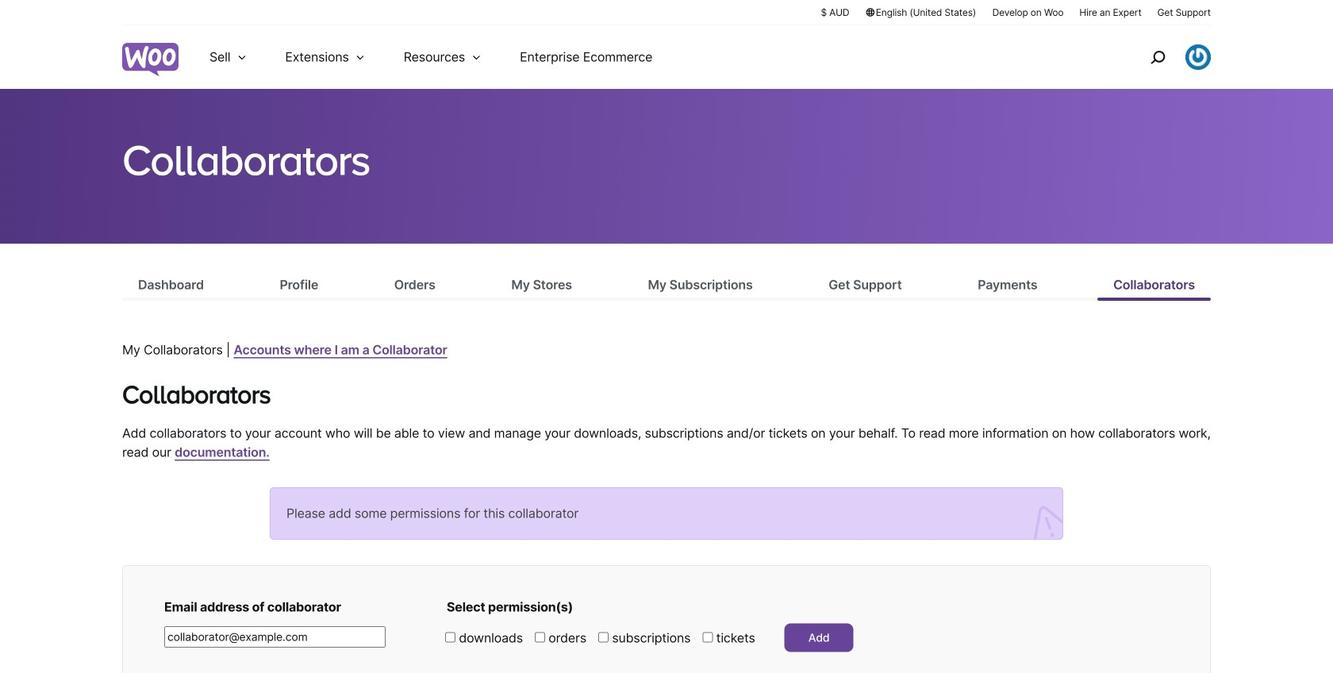 Task type: vqa. For each thing, say whether or not it's contained in the screenshot.
Adding tracking information to orders
no



Task type: describe. For each thing, give the bounding box(es) containing it.
service navigation menu element
[[1117, 31, 1211, 83]]



Task type: locate. For each thing, give the bounding box(es) containing it.
None checkbox
[[445, 632, 456, 643], [535, 632, 545, 643], [599, 632, 609, 643], [703, 632, 713, 643], [445, 632, 456, 643], [535, 632, 545, 643], [599, 632, 609, 643], [703, 632, 713, 643]]

search image
[[1145, 44, 1171, 70]]

open account menu image
[[1186, 44, 1211, 70]]



